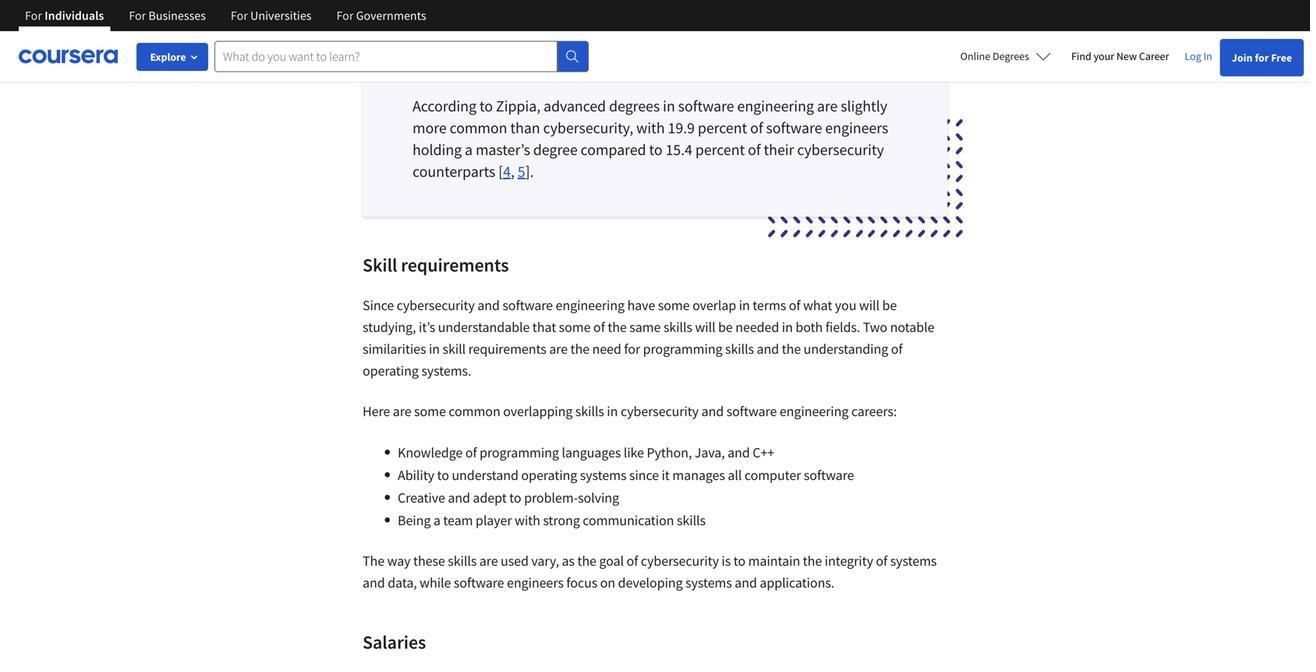 Task type: locate. For each thing, give the bounding box(es) containing it.
requirements down 'understandable'
[[468, 340, 547, 358]]

team
[[443, 512, 473, 530]]

0 vertical spatial systems
[[580, 467, 627, 484]]

1 vertical spatial for
[[624, 340, 640, 358]]

since
[[363, 297, 394, 314]]

knowledge
[[398, 444, 463, 462]]

some
[[658, 297, 690, 314], [559, 319, 591, 336], [414, 403, 446, 420]]

java,
[[695, 444, 725, 462]]

percent right 19.9 in the right of the page
[[698, 118, 747, 138]]

engineering inside since cybersecurity and software engineering have some overlap in terms of what you will be studying, it's understandable that some of the same skills will be needed in both fields. two notable similarities in skill requirements are the need for programming skills and the understanding of operating systems.
[[556, 297, 625, 314]]

systems down the is
[[686, 574, 732, 592]]

of left their
[[748, 140, 761, 160]]

1 vertical spatial with
[[515, 512, 540, 530]]

career
[[1139, 49, 1169, 63]]

0 vertical spatial common
[[450, 118, 507, 138]]

with inside "according to zippia, advanced degrees in software engineering are slightly more common than cybersecurity, with 19.9 percent of software engineers holding a master's degree compared to 15.4 percent of their cybersecurity counterparts ["
[[636, 118, 665, 138]]

0 vertical spatial operating
[[363, 362, 419, 380]]

of right 19.9 in the right of the page
[[750, 118, 763, 138]]

will down overlap
[[695, 319, 716, 336]]

engineering
[[737, 96, 814, 116], [556, 297, 625, 314], [780, 403, 849, 420]]

1 horizontal spatial a
[[465, 140, 473, 160]]

some right 'have'
[[658, 297, 690, 314]]

of down "notable" at right
[[891, 340, 903, 358]]

are left used
[[479, 553, 498, 570]]

1 horizontal spatial operating
[[521, 467, 577, 484]]

0 horizontal spatial programming
[[480, 444, 559, 462]]

skill
[[443, 340, 466, 358]]

of up understand
[[465, 444, 477, 462]]

for left governments
[[337, 8, 354, 23]]

terms
[[753, 297, 786, 314]]

problem-
[[524, 489, 578, 507]]

are left slightly
[[817, 96, 838, 116]]

1 vertical spatial engineering
[[556, 297, 625, 314]]

1 horizontal spatial be
[[882, 297, 897, 314]]

for
[[25, 8, 42, 23], [129, 8, 146, 23], [231, 8, 248, 23], [337, 8, 354, 23]]

2 horizontal spatial some
[[658, 297, 690, 314]]

a left team
[[434, 512, 441, 530]]

operating up problem-
[[521, 467, 577, 484]]

for right join
[[1255, 51, 1269, 65]]

understanding
[[804, 340, 888, 358]]

on
[[600, 574, 615, 592]]

be down overlap
[[718, 319, 733, 336]]

the right as
[[577, 553, 597, 570]]

cybersecurity inside the way these skills are used vary, as the goal of cybersecurity is to maintain the integrity of systems and data, while software engineers focus on developing systems and applications.
[[641, 553, 719, 570]]

businesses
[[149, 8, 206, 23]]

and up all
[[728, 444, 750, 462]]

coursera image
[[19, 44, 118, 69]]

cybersecurity down slightly
[[797, 140, 884, 160]]

0 vertical spatial with
[[636, 118, 665, 138]]

in up 19.9 in the right of the page
[[663, 96, 675, 116]]

cybersecurity
[[797, 140, 884, 160], [397, 297, 475, 314], [621, 403, 699, 420], [641, 553, 719, 570]]

2 vertical spatial systems
[[686, 574, 732, 592]]

requirements up it's
[[401, 253, 509, 277]]

python,
[[647, 444, 692, 462]]

of
[[750, 118, 763, 138], [748, 140, 761, 160], [789, 297, 801, 314], [593, 319, 605, 336], [891, 340, 903, 358], [465, 444, 477, 462], [627, 553, 638, 570], [876, 553, 888, 570]]

since cybersecurity and software engineering have some overlap in terms of what you will be studying, it's understandable that some of the same skills will be needed in both fields. two notable similarities in skill requirements are the need for programming skills and the understanding of operating systems.
[[363, 297, 935, 380]]

0 horizontal spatial with
[[515, 512, 540, 530]]

1 horizontal spatial with
[[636, 118, 665, 138]]

skills up languages
[[575, 403, 604, 420]]

the
[[363, 553, 385, 570]]

programming down same
[[643, 340, 723, 358]]

common
[[450, 118, 507, 138], [449, 403, 501, 420]]

find your new career link
[[1064, 47, 1177, 66]]

a inside "according to zippia, advanced degrees in software engineering are slightly more common than cybersecurity, with 19.9 percent of software engineers holding a master's degree compared to 15.4 percent of their cybersecurity counterparts ["
[[465, 140, 473, 160]]

software up that
[[503, 297, 553, 314]]

0 horizontal spatial a
[[434, 512, 441, 530]]

programming inside since cybersecurity and software engineering have some overlap in terms of what you will be studying, it's understandable that some of the same skills will be needed in both fields. two notable similarities in skill requirements are the need for programming skills and the understanding of operating systems.
[[643, 340, 723, 358]]

engineering up their
[[737, 96, 814, 116]]

systems up "solving"
[[580, 467, 627, 484]]

skills right "these"
[[448, 553, 477, 570]]

education
[[413, 67, 479, 86]]

1 horizontal spatial programming
[[643, 340, 723, 358]]

engineering up need
[[556, 297, 625, 314]]

systems right integrity
[[890, 553, 937, 570]]

and
[[478, 297, 500, 314], [757, 340, 779, 358], [702, 403, 724, 420], [728, 444, 750, 462], [448, 489, 470, 507], [363, 574, 385, 592], [735, 574, 757, 592]]

1 for from the left
[[25, 8, 42, 23]]

programming up understand
[[480, 444, 559, 462]]

for left businesses
[[129, 8, 146, 23]]

common up master's
[[450, 118, 507, 138]]

advanced
[[544, 96, 606, 116]]

some up knowledge
[[414, 403, 446, 420]]

for left universities
[[231, 8, 248, 23]]

with down problem-
[[515, 512, 540, 530]]

0 vertical spatial some
[[658, 297, 690, 314]]

their
[[764, 140, 794, 160]]

skills down manages
[[677, 512, 706, 530]]

1 vertical spatial engineers
[[507, 574, 564, 592]]

of right goal
[[627, 553, 638, 570]]

explore button
[[136, 43, 208, 71]]

for
[[1255, 51, 1269, 65], [624, 340, 640, 358]]

0 vertical spatial engineers
[[825, 118, 888, 138]]

solving
[[578, 489, 619, 507]]

1 vertical spatial be
[[718, 319, 733, 336]]

0 vertical spatial will
[[859, 297, 880, 314]]

1 horizontal spatial engineers
[[825, 118, 888, 138]]

engineers
[[825, 118, 888, 138], [507, 574, 564, 592]]

it's
[[419, 319, 435, 336]]

two
[[863, 319, 888, 336]]

in left skill
[[429, 340, 440, 358]]

are down that
[[549, 340, 568, 358]]

].
[[525, 162, 534, 181]]

be up two in the right of the page
[[882, 297, 897, 314]]

communication
[[583, 512, 674, 530]]

None search field
[[214, 41, 589, 72]]

and down maintain
[[735, 574, 757, 592]]

software down used
[[454, 574, 504, 592]]

data,
[[388, 574, 417, 592]]

the
[[608, 319, 627, 336], [571, 340, 590, 358], [782, 340, 801, 358], [577, 553, 597, 570], [803, 553, 822, 570]]

these
[[413, 553, 445, 570]]

with inside knowledge of programming languages like python, java, and c++ ability to understand operating systems since it manages all computer software creative and adept to problem-solving being a team player with strong communication skills
[[515, 512, 540, 530]]

will
[[859, 297, 880, 314], [695, 319, 716, 336]]

5 link
[[518, 162, 525, 181]]

0 horizontal spatial be
[[718, 319, 733, 336]]

1 vertical spatial requirements
[[468, 340, 547, 358]]

to left 15.4
[[649, 140, 663, 160]]

for for universities
[[231, 8, 248, 23]]

common inside "according to zippia, advanced degrees in software engineering are slightly more common than cybersecurity, with 19.9 percent of software engineers holding a master's degree compared to 15.4 percent of their cybersecurity counterparts ["
[[450, 118, 507, 138]]

to right adept
[[509, 489, 521, 507]]

0 vertical spatial a
[[465, 140, 473, 160]]

for for governments
[[337, 8, 354, 23]]

percent
[[698, 118, 747, 138], [696, 140, 745, 160]]

engineers down vary,
[[507, 574, 564, 592]]

1 vertical spatial a
[[434, 512, 441, 530]]

1 vertical spatial operating
[[521, 467, 577, 484]]

1 vertical spatial will
[[695, 319, 716, 336]]

with down degrees
[[636, 118, 665, 138]]

will up two in the right of the page
[[859, 297, 880, 314]]

careers:
[[851, 403, 897, 420]]

1 horizontal spatial some
[[559, 319, 591, 336]]

log
[[1185, 49, 1202, 63]]

0 vertical spatial programming
[[643, 340, 723, 358]]

0 horizontal spatial for
[[624, 340, 640, 358]]

and up team
[[448, 489, 470, 507]]

cybersecurity,
[[543, 118, 633, 138]]

for left 'individuals'
[[25, 8, 42, 23]]

explore
[[150, 50, 186, 64]]

you
[[835, 297, 857, 314]]

online degrees
[[961, 49, 1029, 63]]

1 vertical spatial percent
[[696, 140, 745, 160]]

skills
[[664, 319, 692, 336], [725, 340, 754, 358], [575, 403, 604, 420], [677, 512, 706, 530], [448, 553, 477, 570]]

1 vertical spatial systems
[[890, 553, 937, 570]]

governments
[[356, 8, 426, 23]]

cybersecurity up it's
[[397, 297, 475, 314]]

and up "java,"
[[702, 403, 724, 420]]

skills inside the way these skills are used vary, as the goal of cybersecurity is to maintain the integrity of systems and data, while software engineers focus on developing systems and applications.
[[448, 553, 477, 570]]

than
[[510, 118, 540, 138]]

data
[[483, 67, 512, 86]]

engineers down slightly
[[825, 118, 888, 138]]

What do you want to learn? text field
[[214, 41, 558, 72]]

cybersecurity up python,
[[621, 403, 699, 420]]

4 for from the left
[[337, 8, 354, 23]]

what
[[803, 297, 832, 314]]

manages
[[673, 467, 725, 484]]

5
[[518, 162, 525, 181]]

2 horizontal spatial systems
[[890, 553, 937, 570]]

goal
[[599, 553, 624, 570]]

cybersecurity inside "according to zippia, advanced degrees in software engineering are slightly more common than cybersecurity, with 19.9 percent of software engineers holding a master's degree compared to 15.4 percent of their cybersecurity counterparts ["
[[797, 140, 884, 160]]

of left what
[[789, 297, 801, 314]]

operating inside knowledge of programming languages like python, java, and c++ ability to understand operating systems since it manages all computer software creative and adept to problem-solving being a team player with strong communication skills
[[521, 467, 577, 484]]

the up need
[[608, 319, 627, 336]]

while
[[420, 574, 451, 592]]

0 vertical spatial engineering
[[737, 96, 814, 116]]

0 horizontal spatial will
[[695, 319, 716, 336]]

0 horizontal spatial operating
[[363, 362, 419, 380]]

common down systems.
[[449, 403, 501, 420]]

for right need
[[624, 340, 640, 358]]

0 horizontal spatial engineers
[[507, 574, 564, 592]]

in left both
[[782, 319, 793, 336]]

1 vertical spatial some
[[559, 319, 591, 336]]

0 vertical spatial for
[[1255, 51, 1269, 65]]

some right that
[[559, 319, 591, 336]]

needed
[[736, 319, 779, 336]]

to right the is
[[734, 553, 746, 570]]

for inside since cybersecurity and software engineering have some overlap in terms of what you will be studying, it's understandable that some of the same skills will be needed in both fields. two notable similarities in skill requirements are the need for programming skills and the understanding of operating systems.
[[624, 340, 640, 358]]

1 horizontal spatial will
[[859, 297, 880, 314]]

be
[[882, 297, 897, 314], [718, 319, 733, 336]]

1 vertical spatial programming
[[480, 444, 559, 462]]

more
[[413, 118, 447, 138]]

new
[[1117, 49, 1137, 63]]

both
[[796, 319, 823, 336]]

free
[[1271, 51, 1292, 65]]

salaries
[[363, 631, 426, 654]]

3 for from the left
[[231, 8, 248, 23]]

software up c++
[[727, 403, 777, 420]]

understand
[[452, 467, 519, 484]]

percent right 15.4
[[696, 140, 745, 160]]

for governments
[[337, 8, 426, 23]]

systems.
[[421, 362, 471, 380]]

cybersecurity up developing on the bottom of page
[[641, 553, 719, 570]]

software inside since cybersecurity and software engineering have some overlap in terms of what you will be studying, it's understandable that some of the same skills will be needed in both fields. two notable similarities in skill requirements are the need for programming skills and the understanding of operating systems.
[[503, 297, 553, 314]]

software right the computer
[[804, 467, 854, 484]]

0 horizontal spatial systems
[[580, 467, 627, 484]]

systems
[[580, 467, 627, 484], [890, 553, 937, 570], [686, 574, 732, 592]]

are
[[817, 96, 838, 116], [549, 340, 568, 358], [393, 403, 411, 420], [479, 553, 498, 570]]

according
[[413, 96, 477, 116]]

2 for from the left
[[129, 8, 146, 23]]

cybersecurity inside since cybersecurity and software engineering have some overlap in terms of what you will be studying, it's understandable that some of the same skills will be needed in both fields. two notable similarities in skill requirements are the need for programming skills and the understanding of operating systems.
[[397, 297, 475, 314]]

are inside "according to zippia, advanced degrees in software engineering are slightly more common than cybersecurity, with 19.9 percent of software engineers holding a master's degree compared to 15.4 percent of their cybersecurity counterparts ["
[[817, 96, 838, 116]]

2 vertical spatial some
[[414, 403, 446, 420]]

as
[[562, 553, 575, 570]]

c++
[[753, 444, 775, 462]]

to down data
[[480, 96, 493, 116]]

are inside since cybersecurity and software engineering have some overlap in terms of what you will be studying, it's understandable that some of the same skills will be needed in both fields. two notable similarities in skill requirements are the need for programming skills and the understanding of operating systems.
[[549, 340, 568, 358]]

operating down similarities
[[363, 362, 419, 380]]

to down knowledge
[[437, 467, 449, 484]]

requirements inside since cybersecurity and software engineering have some overlap in terms of what you will be studying, it's understandable that some of the same skills will be needed in both fields. two notable similarities in skill requirements are the need for programming skills and the understanding of operating systems.
[[468, 340, 547, 358]]

0 horizontal spatial some
[[414, 403, 446, 420]]

degrees
[[993, 49, 1029, 63]]

developing
[[618, 574, 683, 592]]

a up counterparts
[[465, 140, 473, 160]]

a
[[465, 140, 473, 160], [434, 512, 441, 530]]

engineering left careers:
[[780, 403, 849, 420]]

master's
[[476, 140, 530, 160]]



Task type: vqa. For each thing, say whether or not it's contained in the screenshot.
the rightmost programming
yes



Task type: describe. For each thing, give the bounding box(es) containing it.
studying,
[[363, 319, 416, 336]]

player
[[476, 512, 512, 530]]

join for free
[[1232, 51, 1292, 65]]

understandable
[[438, 319, 530, 336]]

15.4
[[666, 140, 692, 160]]

computer
[[745, 467, 801, 484]]

since
[[629, 467, 659, 484]]

log in
[[1185, 49, 1213, 63]]

focus
[[566, 574, 598, 592]]

your
[[1094, 49, 1115, 63]]

to inside the way these skills are used vary, as the goal of cybersecurity is to maintain the integrity of systems and data, while software engineers focus on developing systems and applications.
[[734, 553, 746, 570]]

4 , 5 ].
[[503, 162, 534, 181]]

in inside "according to zippia, advanced degrees in software engineering are slightly more common than cybersecurity, with 19.9 percent of software engineers holding a master's degree compared to 15.4 percent of their cybersecurity counterparts ["
[[663, 96, 675, 116]]

like
[[624, 444, 644, 462]]

slightly
[[841, 96, 887, 116]]

overlap
[[693, 297, 736, 314]]

4
[[503, 162, 511, 181]]

it
[[662, 467, 670, 484]]

of inside knowledge of programming languages like python, java, and c++ ability to understand operating systems since it manages all computer software creative and adept to problem-solving being a team player with strong communication skills
[[465, 444, 477, 462]]

need
[[592, 340, 621, 358]]

4 link
[[503, 162, 511, 181]]

the down both
[[782, 340, 801, 358]]

engineers inside "according to zippia, advanced degrees in software engineering are slightly more common than cybersecurity, with 19.9 percent of software engineers holding a master's degree compared to 15.4 percent of their cybersecurity counterparts ["
[[825, 118, 888, 138]]

have
[[627, 297, 655, 314]]

programming inside knowledge of programming languages like python, java, and c++ ability to understand operating systems since it manages all computer software creative and adept to problem-solving being a team player with strong communication skills
[[480, 444, 559, 462]]

skills inside knowledge of programming languages like python, java, and c++ ability to understand operating systems since it manages all computer software creative and adept to problem-solving being a team player with strong communication skills
[[677, 512, 706, 530]]

strong
[[543, 512, 580, 530]]

adept
[[473, 489, 507, 507]]

for for businesses
[[129, 8, 146, 23]]

in up languages
[[607, 403, 618, 420]]

for for individuals
[[25, 8, 42, 23]]

0 vertical spatial requirements
[[401, 253, 509, 277]]

1 horizontal spatial for
[[1255, 51, 1269, 65]]

0 vertical spatial be
[[882, 297, 897, 314]]

1 horizontal spatial systems
[[686, 574, 732, 592]]

similarities
[[363, 340, 426, 358]]

way
[[387, 553, 411, 570]]

knowledge of programming languages like python, java, and c++ ability to understand operating systems since it manages all computer software creative and adept to problem-solving being a team player with strong communication skills
[[398, 444, 854, 530]]

fields.
[[826, 319, 860, 336]]

that
[[533, 319, 556, 336]]

maintain
[[748, 553, 800, 570]]

counterparts
[[413, 162, 495, 181]]

are right here
[[393, 403, 411, 420]]

19.9
[[668, 118, 695, 138]]

skill
[[363, 253, 397, 277]]

software inside knowledge of programming languages like python, java, and c++ ability to understand operating systems since it manages all computer software creative and adept to problem-solving being a team player with strong communication skills
[[804, 467, 854, 484]]

in
[[1204, 49, 1213, 63]]

for individuals
[[25, 8, 104, 23]]

of up need
[[593, 319, 605, 336]]

find
[[1072, 49, 1092, 63]]

and down the needed
[[757, 340, 779, 358]]

online degrees button
[[948, 39, 1064, 73]]

online
[[961, 49, 991, 63]]

skills right same
[[664, 319, 692, 336]]

software inside the way these skills are used vary, as the goal of cybersecurity is to maintain the integrity of systems and data, while software engineers focus on developing systems and applications.
[[454, 574, 504, 592]]

applications.
[[760, 574, 835, 592]]

skill requirements
[[363, 253, 509, 277]]

1 vertical spatial common
[[449, 403, 501, 420]]

join for free link
[[1220, 39, 1304, 76]]

individuals
[[45, 8, 104, 23]]

same
[[630, 319, 661, 336]]

join
[[1232, 51, 1253, 65]]

software up their
[[766, 118, 822, 138]]

engineering inside "according to zippia, advanced degrees in software engineering are slightly more common than cybersecurity, with 19.9 percent of software engineers holding a master's degree compared to 15.4 percent of their cybersecurity counterparts ["
[[737, 96, 814, 116]]

2 vertical spatial engineering
[[780, 403, 849, 420]]

for businesses
[[129, 8, 206, 23]]

banner navigation
[[12, 0, 439, 31]]

is
[[722, 553, 731, 570]]

find your new career
[[1072, 49, 1169, 63]]

0 vertical spatial percent
[[698, 118, 747, 138]]

compared
[[581, 140, 646, 160]]

skills down the needed
[[725, 340, 754, 358]]

vary,
[[531, 553, 559, 570]]

all
[[728, 467, 742, 484]]

languages
[[562, 444, 621, 462]]

ability
[[398, 467, 434, 484]]

creative
[[398, 489, 445, 507]]

software up 19.9 in the right of the page
[[678, 96, 734, 116]]

the way these skills are used vary, as the goal of cybersecurity is to maintain the integrity of systems and data, while software engineers focus on developing systems and applications.
[[363, 553, 937, 592]]

the up applications.
[[803, 553, 822, 570]]

being
[[398, 512, 431, 530]]

universities
[[250, 8, 312, 23]]

according to zippia, advanced degrees in software engineering are slightly more common than cybersecurity, with 19.9 percent of software engineers holding a master's degree compared to 15.4 percent of their cybersecurity counterparts [
[[413, 96, 888, 181]]

operating inside since cybersecurity and software engineering have some overlap in terms of what you will be studying, it's understandable that some of the same skills will be needed in both fields. two notable similarities in skill requirements are the need for programming skills and the understanding of operating systems.
[[363, 362, 419, 380]]

a inside knowledge of programming languages like python, java, and c++ ability to understand operating systems since it manages all computer software creative and adept to problem-solving being a team player with strong communication skills
[[434, 512, 441, 530]]

[
[[499, 162, 503, 181]]

and up 'understandable'
[[478, 297, 500, 314]]

overlapping
[[503, 403, 573, 420]]

the left need
[[571, 340, 590, 358]]

for universities
[[231, 8, 312, 23]]

are inside the way these skills are used vary, as the goal of cybersecurity is to maintain the integrity of systems and data, while software engineers focus on developing systems and applications.
[[479, 553, 498, 570]]

here are some common overlapping skills in cybersecurity and software engineering careers:
[[363, 403, 897, 420]]

and down the
[[363, 574, 385, 592]]

of right integrity
[[876, 553, 888, 570]]

integrity
[[825, 553, 873, 570]]

holding
[[413, 140, 462, 160]]

zippia,
[[496, 96, 541, 116]]

in left terms
[[739, 297, 750, 314]]

systems inside knowledge of programming languages like python, java, and c++ ability to understand operating systems since it manages all computer software creative and adept to problem-solving being a team player with strong communication skills
[[580, 467, 627, 484]]

here
[[363, 403, 390, 420]]

used
[[501, 553, 529, 570]]

engineers inside the way these skills are used vary, as the goal of cybersecurity is to maintain the integrity of systems and data, while software engineers focus on developing systems and applications.
[[507, 574, 564, 592]]

notable
[[890, 319, 935, 336]]



